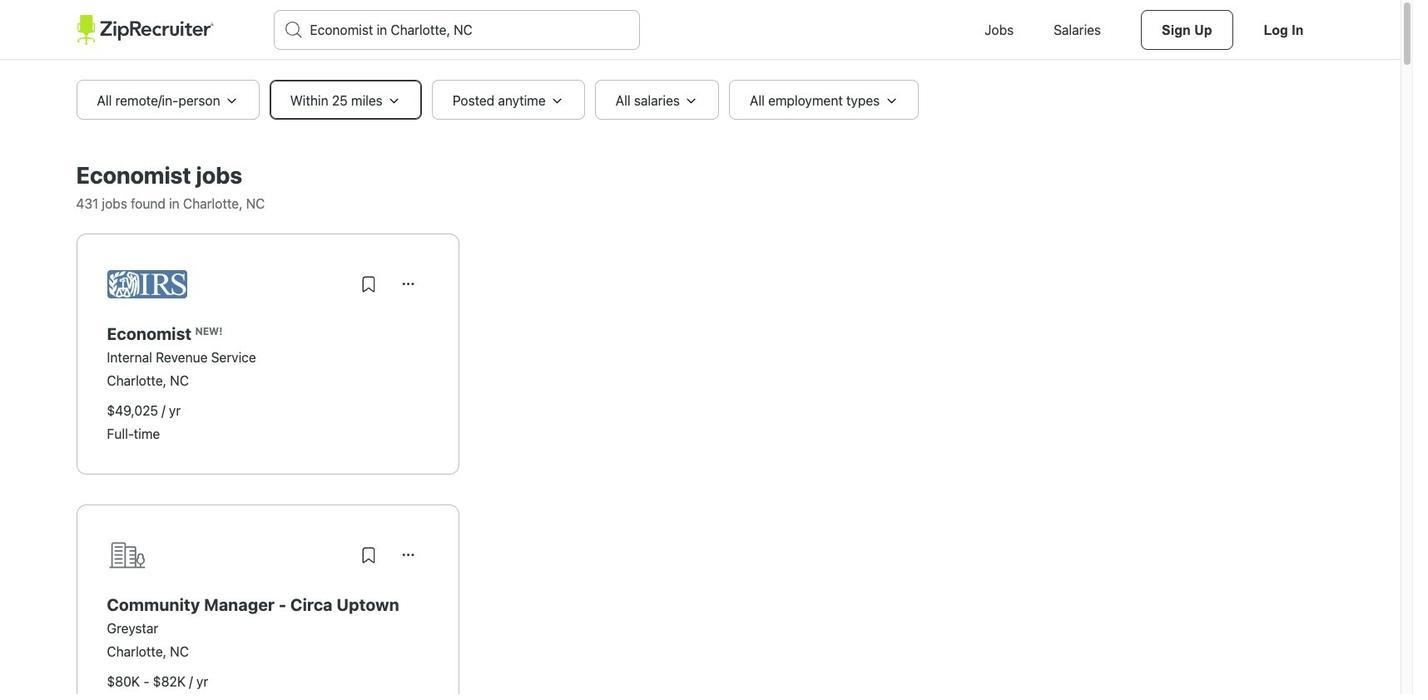 Task type: vqa. For each thing, say whether or not it's contained in the screenshot.
Location search field
no



Task type: describe. For each thing, give the bounding box(es) containing it.
2 save job for later image from the top
[[358, 546, 378, 566]]

economist image
[[107, 270, 187, 299]]

Search job title or keyword search field
[[274, 11, 639, 49]]

1 save job for later image from the top
[[358, 275, 378, 295]]

main element
[[76, 0, 1325, 60]]



Task type: locate. For each thing, give the bounding box(es) containing it.
community manager - circa uptown element
[[107, 596, 428, 616]]

ziprecruiter image
[[76, 15, 213, 45]]

1 vertical spatial save job for later image
[[358, 546, 378, 566]]

None button
[[388, 265, 428, 305], [388, 536, 428, 576], [388, 265, 428, 305], [388, 536, 428, 576]]

0 vertical spatial save job for later image
[[358, 275, 378, 295]]

save job for later image
[[358, 275, 378, 295], [358, 546, 378, 566]]



